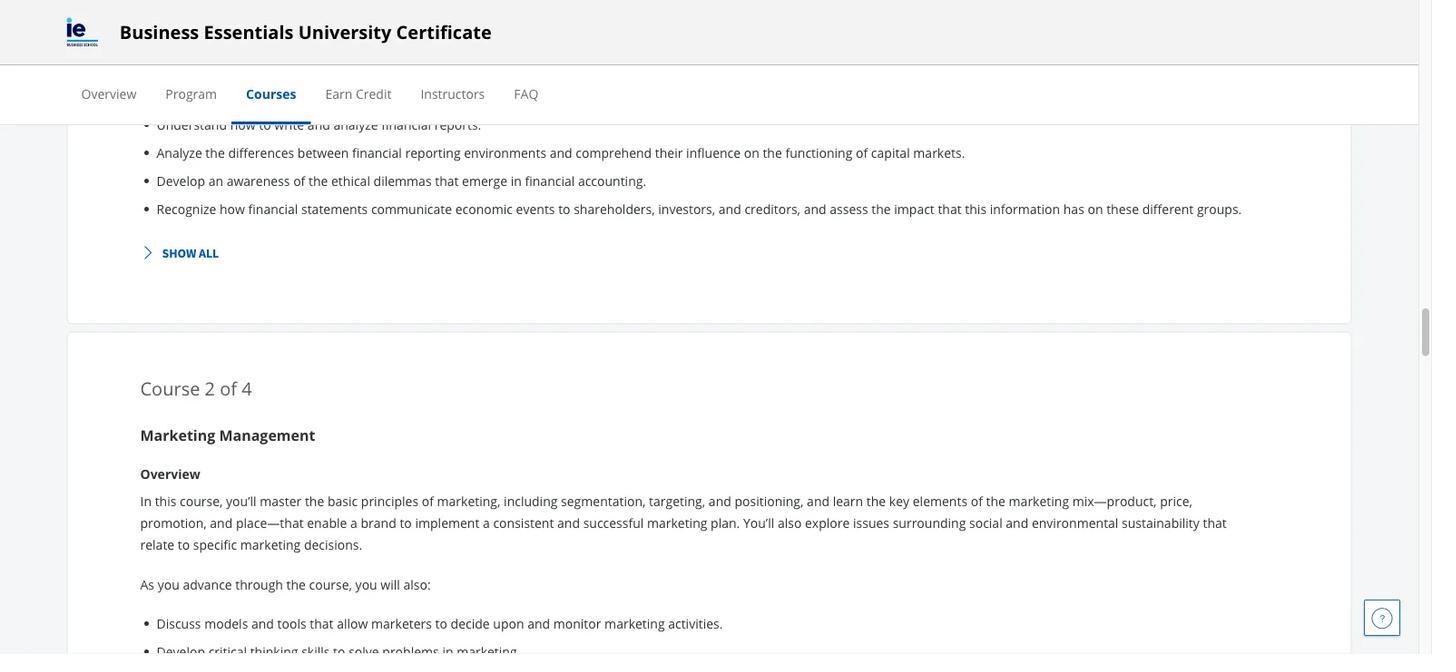 Task type: describe. For each thing, give the bounding box(es) containing it.
models
[[204, 615, 248, 633]]

of right 2
[[220, 377, 237, 402]]

their
[[655, 144, 683, 161]]

an
[[209, 172, 223, 190]]

1 advance from the top
[[183, 21, 232, 38]]

enable
[[307, 515, 347, 532]]

and left 'assess'
[[804, 200, 827, 218]]

recognize how financial statements communicate economic events to shareholders, investors, and creditors, and assess the impact that this information has on these different groups.
[[157, 200, 1243, 218]]

discuss models and tools that allow marketers to decide upon and monitor marketing activities. list
[[148, 615, 1246, 655]]

differences
[[228, 144, 294, 161]]

1 a from the left
[[351, 515, 358, 532]]

communicate
[[371, 200, 452, 218]]

learn to interpret the impact of economic events on balance sheets, income statements, and statements of cash flows. list item
[[157, 59, 1246, 78]]

monitor
[[554, 615, 602, 633]]

markets.
[[914, 144, 966, 161]]

on inside recognize how financial statements communicate economic events to shareholders, investors, and creditors, and assess the impact that this information has on these different groups. list item
[[1088, 200, 1104, 218]]

dilemmas
[[374, 172, 432, 190]]

management
[[219, 426, 316, 445]]

2 advance from the top
[[183, 577, 232, 594]]

develop an awareness of the ethical dilemmas that emerge in financial accounting.
[[157, 172, 647, 190]]

of up earn
[[331, 60, 343, 77]]

and left comprehend
[[550, 144, 573, 161]]

activities.
[[669, 615, 723, 633]]

between
[[298, 144, 349, 161]]

courses
[[246, 85, 296, 102]]

financial inside analyze the differences between financial reporting environments and comprehend their influence on the functioning of capital markets. list item
[[352, 144, 402, 161]]

emerge
[[462, 172, 508, 190]]

program link
[[166, 85, 217, 102]]

successful
[[584, 515, 644, 532]]

1 vertical spatial impact
[[895, 200, 935, 218]]

also
[[778, 515, 802, 532]]

the up issues
[[867, 493, 886, 511]]

faq link
[[514, 85, 539, 102]]

2 as from the top
[[140, 577, 154, 594]]

mix—product,
[[1073, 493, 1157, 511]]

surrounding
[[893, 515, 967, 532]]

information
[[990, 200, 1061, 218]]

relate
[[140, 537, 175, 554]]

cash
[[794, 60, 821, 77]]

1 vertical spatial events
[[516, 200, 555, 218]]

issues
[[854, 515, 890, 532]]

how for understand
[[230, 116, 256, 133]]

familiarize
[[157, 88, 220, 105]]

reporting
[[405, 144, 461, 161]]

marketing up environmental on the right
[[1009, 493, 1070, 511]]

in
[[140, 493, 152, 511]]

underlying
[[465, 88, 528, 105]]

1 will from the top
[[381, 21, 400, 38]]

investors,
[[659, 200, 716, 218]]

instructors link
[[421, 85, 485, 102]]

social
[[970, 515, 1003, 532]]

assess
[[830, 200, 869, 218]]

essentials
[[204, 20, 294, 44]]

2
[[205, 377, 215, 402]]

measurement
[[326, 88, 410, 105]]

and left tools
[[251, 615, 274, 633]]

implement
[[415, 515, 480, 532]]

marketing down place—that on the bottom
[[240, 537, 301, 554]]

the up social
[[987, 493, 1006, 511]]

and down segmentation,
[[558, 515, 580, 532]]

financial inside recognize how financial statements communicate economic events to shareholders, investors, and creditors, and assess the impact that this information has on these different groups. list item
[[248, 200, 298, 218]]

to right learn
[[194, 60, 206, 77]]

certificate
[[396, 20, 492, 44]]

that inside "develop an awareness of the ethical dilemmas that emerge in financial accounting." list item
[[435, 172, 459, 190]]

theories
[[413, 88, 462, 105]]

and up plan.
[[709, 493, 732, 511]]

creditors,
[[745, 200, 801, 218]]

understand how to write and analyze financial reports. list item
[[157, 115, 1246, 134]]

university
[[298, 20, 392, 44]]

list item inside discuss models and tools that allow marketers to decide upon and monitor marketing activities. list
[[157, 643, 1246, 655]]

0 horizontal spatial statements
[[301, 200, 368, 218]]

you'll
[[226, 493, 257, 511]]

upon
[[493, 615, 524, 633]]

of up social
[[971, 493, 983, 511]]

0 vertical spatial course,
[[309, 21, 352, 38]]

on inside learn to interpret the impact of economic events on balance sheets, income statements, and statements of cash flows. list item
[[450, 60, 465, 77]]

and right social
[[1006, 515, 1029, 532]]

that inside recognize how financial statements communicate economic events to shareholders, investors, and creditors, and assess the impact that this information has on these different groups. list item
[[938, 200, 962, 218]]

of up the "implement" on the bottom of page
[[422, 493, 434, 511]]

you up learn
[[158, 21, 180, 38]]

elements
[[913, 493, 968, 511]]

key
[[890, 493, 910, 511]]

accounting.
[[578, 172, 647, 190]]

reports.
[[435, 116, 482, 133]]

the inside the familiarize yourself with the measurement theories underlying financial statements. "list item"
[[303, 88, 323, 105]]

to inside list item
[[259, 116, 271, 133]]

recognize how financial statements communicate economic events to shareholders, investors, and creditors, and assess the impact that this information has on these different groups. list item
[[157, 200, 1246, 219]]

with
[[275, 88, 300, 105]]

course
[[140, 377, 200, 402]]

the up an
[[206, 144, 225, 161]]

instructors
[[421, 85, 485, 102]]

program
[[166, 85, 217, 102]]

specific
[[193, 537, 237, 554]]

sustainability
[[1122, 515, 1200, 532]]

on inside analyze the differences between financial reporting environments and comprehend their influence on the functioning of capital markets. list item
[[744, 144, 760, 161]]

familiarize yourself with the measurement theories underlying financial statements. list item
[[157, 87, 1246, 106]]

has
[[1064, 200, 1085, 218]]

you'll
[[744, 515, 775, 532]]

in this course, you'll master the basic principles of marketing, including segmentation, targeting, and positioning, and learn the key elements of the marketing mix—product, price, promotion, and place—that enable a brand to implement a consistent and successful marketing plan. you'll also explore issues surrounding social and environmental sustainability that relate to specific marketing decisions.
[[140, 493, 1227, 554]]

the up "with" on the top left of page
[[287, 21, 306, 38]]

the inside recognize how financial statements communicate economic events to shareholders, investors, and creditors, and assess the impact that this information has on these different groups. list item
[[872, 200, 891, 218]]

comprehend
[[576, 144, 652, 161]]

this inside list item
[[966, 200, 987, 218]]

0 horizontal spatial impact
[[288, 60, 328, 77]]

balance
[[469, 60, 515, 77]]

show all button
[[133, 237, 226, 269]]

marketing management
[[140, 426, 316, 445]]

these
[[1107, 200, 1140, 218]]

familiarize yourself with the measurement theories underlying financial statements.
[[157, 88, 655, 105]]

to down promotion,
[[178, 537, 190, 554]]

analyze the differences between financial reporting environments and comprehend their influence on the functioning of capital markets. list item
[[157, 143, 1246, 162]]

of inside "develop an awareness of the ethical dilemmas that emerge in financial accounting." list item
[[293, 172, 305, 190]]

help center image
[[1372, 608, 1394, 629]]

marketing inside discuss models and tools that allow marketers to decide upon and monitor marketing activities. "list item"
[[605, 615, 665, 633]]

to inside "list item"
[[435, 615, 448, 633]]

promotion,
[[140, 515, 207, 532]]



Task type: locate. For each thing, give the bounding box(es) containing it.
course, down decisions.
[[309, 577, 352, 594]]

and
[[683, 60, 706, 77], [308, 116, 330, 133], [550, 144, 573, 161], [719, 200, 742, 218], [804, 200, 827, 218], [709, 493, 732, 511], [807, 493, 830, 511], [210, 515, 233, 532], [558, 515, 580, 532], [1006, 515, 1029, 532], [251, 615, 274, 633], [528, 615, 550, 633]]

business
[[120, 20, 199, 44]]

0 vertical spatial impact
[[288, 60, 328, 77]]

analyze
[[157, 144, 202, 161]]

will up marketers
[[381, 577, 400, 594]]

1 horizontal spatial events
[[516, 200, 555, 218]]

statements,
[[610, 60, 680, 77]]

1 horizontal spatial impact
[[895, 200, 935, 218]]

1 horizontal spatial this
[[966, 200, 987, 218]]

targeting,
[[649, 493, 706, 511]]

1 vertical spatial economic
[[456, 200, 513, 218]]

will
[[381, 21, 400, 38], [381, 577, 400, 594]]

1 horizontal spatial statements
[[709, 60, 776, 77]]

2 a from the left
[[483, 515, 490, 532]]

the right "with" on the top left of page
[[303, 88, 323, 105]]

groups.
[[1198, 200, 1243, 218]]

that down markets. on the right
[[938, 200, 962, 218]]

the up courses link
[[265, 60, 284, 77]]

credit
[[356, 85, 392, 102]]

0 vertical spatial as you advance through the course, you will also:
[[140, 21, 431, 38]]

flows.
[[824, 60, 859, 77]]

2 as you advance through the course, you will also: from the top
[[140, 577, 431, 594]]

0 vertical spatial events
[[407, 60, 446, 77]]

list containing learn to interpret the impact of economic events on balance sheets, income statements, and statements of cash flows.
[[148, 59, 1246, 219]]

course 2 of 4
[[140, 377, 252, 402]]

1 also: from the top
[[404, 21, 431, 38]]

sheets,
[[518, 60, 560, 77]]

course, inside in this course, you'll master the basic principles of marketing, including segmentation, targeting, and positioning, and learn the key elements of the marketing mix—product, price, promotion, and place—that enable a brand to implement a consistent and successful marketing plan. you'll also explore issues surrounding social and environmental sustainability that relate to specific marketing decisions.
[[180, 493, 223, 511]]

explore
[[805, 515, 850, 532]]

advance down the specific
[[183, 577, 232, 594]]

you up allow
[[356, 577, 377, 594]]

financial
[[532, 88, 581, 105], [382, 116, 431, 133], [352, 144, 402, 161], [525, 172, 575, 190], [248, 200, 298, 218]]

financial inside "develop an awareness of the ethical dilemmas that emerge in financial accounting." list item
[[525, 172, 575, 190]]

and down "develop an awareness of the ethical dilemmas that emerge in financial accounting." list item
[[719, 200, 742, 218]]

the left the functioning
[[763, 144, 783, 161]]

basic
[[328, 493, 358, 511]]

you up credit
[[356, 21, 377, 38]]

through up "interpret"
[[235, 21, 283, 38]]

of down between
[[293, 172, 305, 190]]

understand how to write and analyze financial reports.
[[157, 116, 482, 133]]

principles
[[361, 493, 419, 511]]

the right 'assess'
[[872, 200, 891, 218]]

yourself
[[224, 88, 271, 105]]

the
[[287, 21, 306, 38], [265, 60, 284, 77], [303, 88, 323, 105], [206, 144, 225, 161], [763, 144, 783, 161], [309, 172, 328, 190], [872, 200, 891, 218], [305, 493, 324, 511], [867, 493, 886, 511], [987, 493, 1006, 511], [287, 577, 306, 594]]

courses link
[[246, 85, 296, 102]]

the down between
[[309, 172, 328, 190]]

of inside analyze the differences between financial reporting environments and comprehend their influence on the functioning of capital markets. list item
[[856, 144, 868, 161]]

develop an awareness of the ethical dilemmas that emerge in financial accounting. list item
[[157, 171, 1246, 190]]

list item
[[157, 643, 1246, 655]]

write
[[274, 116, 304, 133]]

of left capital on the top right of page
[[856, 144, 868, 161]]

a down marketing,
[[483, 515, 490, 532]]

0 vertical spatial this
[[966, 200, 987, 218]]

1 horizontal spatial a
[[483, 515, 490, 532]]

marketing down targeting,
[[647, 515, 708, 532]]

will up credit
[[381, 21, 400, 38]]

financial down the familiarize yourself with the measurement theories underlying financial statements.
[[382, 116, 431, 133]]

impact up "with" on the top left of page
[[288, 60, 328, 77]]

to left write
[[259, 116, 271, 133]]

overview
[[81, 85, 136, 102], [140, 466, 200, 483]]

financial inside the understand how to write and analyze financial reports. list item
[[382, 116, 431, 133]]

as
[[140, 21, 154, 38], [140, 577, 154, 594]]

0 vertical spatial through
[[235, 21, 283, 38]]

2 through from the top
[[235, 577, 283, 594]]

on right 'influence'
[[744, 144, 760, 161]]

0 vertical spatial how
[[230, 116, 256, 133]]

brand
[[361, 515, 397, 532]]

1 vertical spatial overview
[[140, 466, 200, 483]]

earn credit link
[[325, 85, 392, 102]]

1 vertical spatial advance
[[183, 577, 232, 594]]

discuss
[[157, 615, 201, 633]]

as down relate
[[140, 577, 154, 594]]

how
[[230, 116, 256, 133], [220, 200, 245, 218]]

course, up promotion,
[[180, 493, 223, 511]]

0 vertical spatial overview
[[81, 85, 136, 102]]

and up the specific
[[210, 515, 233, 532]]

this inside in this course, you'll master the basic principles of marketing, including segmentation, targeting, and positioning, and learn the key elements of the marketing mix—product, price, promotion, and place—that enable a brand to implement a consistent and successful marketing plan. you'll also explore issues surrounding social and environmental sustainability that relate to specific marketing decisions.
[[155, 493, 177, 511]]

financial down awareness at the top
[[248, 200, 298, 218]]

2 vertical spatial course,
[[309, 577, 352, 594]]

statements down ethical
[[301, 200, 368, 218]]

0 vertical spatial also:
[[404, 21, 431, 38]]

2 horizontal spatial on
[[1088, 200, 1104, 218]]

and inside list item
[[308, 116, 330, 133]]

that right tools
[[310, 615, 334, 633]]

financial down analyze the differences between financial reporting environments and comprehend their influence on the functioning of capital markets.
[[525, 172, 575, 190]]

ie business school image
[[67, 18, 98, 47]]

1 vertical spatial course,
[[180, 493, 223, 511]]

the inside "develop an awareness of the ethical dilemmas that emerge in financial accounting." list item
[[309, 172, 328, 190]]

1 as you advance through the course, you will also: from the top
[[140, 21, 431, 38]]

0 horizontal spatial events
[[407, 60, 446, 77]]

understand
[[157, 116, 227, 133]]

1 vertical spatial statements
[[301, 200, 368, 218]]

0 horizontal spatial a
[[351, 515, 358, 532]]

marketers
[[371, 615, 432, 633]]

how inside list item
[[220, 200, 245, 218]]

decide
[[451, 615, 490, 633]]

environments
[[464, 144, 547, 161]]

functioning
[[786, 144, 853, 161]]

1 vertical spatial how
[[220, 200, 245, 218]]

also: up the familiarize yourself with the measurement theories underlying financial statements.
[[404, 21, 431, 38]]

earn credit
[[325, 85, 392, 102]]

place—that
[[236, 515, 304, 532]]

statements up the familiarize yourself with the measurement theories underlying financial statements. "list item"
[[709, 60, 776, 77]]

certificate menu element
[[67, 65, 1353, 124]]

on right 'has'
[[1088, 200, 1104, 218]]

0 vertical spatial on
[[450, 60, 465, 77]]

financial down analyze
[[352, 144, 402, 161]]

awareness
[[227, 172, 290, 190]]

statements
[[709, 60, 776, 77], [301, 200, 368, 218]]

overview up in
[[140, 466, 200, 483]]

0 vertical spatial will
[[381, 21, 400, 38]]

overview link
[[81, 85, 136, 102]]

financial inside the familiarize yourself with the measurement theories underlying financial statements. "list item"
[[532, 88, 581, 105]]

marketing right monitor
[[605, 615, 665, 633]]

and right upon
[[528, 615, 550, 633]]

in
[[511, 172, 522, 190]]

events up the theories
[[407, 60, 446, 77]]

1 vertical spatial also:
[[404, 577, 431, 594]]

capital
[[872, 144, 911, 161]]

this left the information in the top of the page
[[966, 200, 987, 218]]

and up explore
[[807, 493, 830, 511]]

1 through from the top
[[235, 21, 283, 38]]

the inside learn to interpret the impact of economic events on balance sheets, income statements, and statements of cash flows. list item
[[265, 60, 284, 77]]

learn to interpret the impact of economic events on balance sheets, income statements, and statements of cash flows.
[[157, 60, 859, 77]]

economic
[[347, 60, 404, 77], [456, 200, 513, 218]]

including
[[504, 493, 558, 511]]

as you advance through the course, you will also: up tools
[[140, 577, 431, 594]]

financial down sheets,
[[532, 88, 581, 105]]

of left cash
[[779, 60, 791, 77]]

0 horizontal spatial economic
[[347, 60, 404, 77]]

as right 'ie business school' image
[[140, 21, 154, 38]]

2 vertical spatial on
[[1088, 200, 1104, 218]]

the up tools
[[287, 577, 306, 594]]

consistent
[[493, 515, 554, 532]]

earn
[[325, 85, 353, 102]]

advance up "interpret"
[[183, 21, 232, 38]]

0 vertical spatial statements
[[709, 60, 776, 77]]

marketing
[[140, 426, 215, 445]]

this
[[966, 200, 987, 218], [155, 493, 177, 511]]

positioning,
[[735, 493, 804, 511]]

also:
[[404, 21, 431, 38], [404, 577, 431, 594]]

that inside discuss models and tools that allow marketers to decide upon and monitor marketing activities. "list item"
[[310, 615, 334, 633]]

impact down capital on the top right of page
[[895, 200, 935, 218]]

to left shareholders,
[[559, 200, 571, 218]]

a down basic
[[351, 515, 358, 532]]

learn
[[833, 493, 864, 511]]

and up between
[[308, 116, 330, 133]]

1 vertical spatial will
[[381, 577, 400, 594]]

1 horizontal spatial economic
[[456, 200, 513, 218]]

economic down the emerge
[[456, 200, 513, 218]]

0 horizontal spatial this
[[155, 493, 177, 511]]

business essentials university certificate
[[120, 20, 492, 44]]

segmentation,
[[561, 493, 646, 511]]

faq
[[514, 85, 539, 102]]

2 will from the top
[[381, 577, 400, 594]]

2 also: from the top
[[404, 577, 431, 594]]

economic up credit
[[347, 60, 404, 77]]

discuss models and tools that allow marketers to decide upon and monitor marketing activities. list item
[[157, 615, 1246, 634]]

allow
[[337, 615, 368, 633]]

through up tools
[[235, 577, 283, 594]]

and up the familiarize yourself with the measurement theories underlying financial statements. "list item"
[[683, 60, 706, 77]]

1 horizontal spatial overview
[[140, 466, 200, 483]]

that inside in this course, you'll master the basic principles of marketing, including segmentation, targeting, and positioning, and learn the key elements of the marketing mix—product, price, promotion, and place—that enable a brand to implement a consistent and successful marketing plan. you'll also explore issues surrounding social and environmental sustainability that relate to specific marketing decisions.
[[1204, 515, 1227, 532]]

price,
[[1161, 493, 1193, 511]]

analyze
[[334, 116, 378, 133]]

how inside list item
[[230, 116, 256, 133]]

1 horizontal spatial on
[[744, 144, 760, 161]]

how down an
[[220, 200, 245, 218]]

you
[[158, 21, 180, 38], [356, 21, 377, 38], [158, 577, 180, 594], [356, 577, 377, 594]]

you up discuss
[[158, 577, 180, 594]]

to
[[194, 60, 206, 77], [259, 116, 271, 133], [559, 200, 571, 218], [400, 515, 412, 532], [178, 537, 190, 554], [435, 615, 448, 633]]

0 vertical spatial economic
[[347, 60, 404, 77]]

events down 'in'
[[516, 200, 555, 218]]

course, up earn
[[309, 21, 352, 38]]

different
[[1143, 200, 1194, 218]]

also: up marketers
[[404, 577, 431, 594]]

show all
[[162, 245, 219, 261]]

on up instructors link
[[450, 60, 465, 77]]

shareholders,
[[574, 200, 655, 218]]

1 vertical spatial on
[[744, 144, 760, 161]]

overview inside certificate menu element
[[81, 85, 136, 102]]

that right sustainability
[[1204, 515, 1227, 532]]

0 horizontal spatial overview
[[81, 85, 136, 102]]

how for recognize
[[220, 200, 245, 218]]

as you advance through the course, you will also: up "interpret"
[[140, 21, 431, 38]]

analyze the differences between financial reporting environments and comprehend their influence on the functioning of capital markets.
[[157, 144, 966, 161]]

statements.
[[585, 88, 655, 105]]

0 vertical spatial as
[[140, 21, 154, 38]]

plan.
[[711, 515, 740, 532]]

to down the principles
[[400, 515, 412, 532]]

environmental
[[1032, 515, 1119, 532]]

1 vertical spatial as
[[140, 577, 154, 594]]

recognize
[[157, 200, 216, 218]]

learn
[[157, 60, 190, 77]]

to left decide
[[435, 615, 448, 633]]

1 as from the top
[[140, 21, 154, 38]]

on
[[450, 60, 465, 77], [744, 144, 760, 161], [1088, 200, 1104, 218]]

0 vertical spatial advance
[[183, 21, 232, 38]]

overview down 'ie business school' image
[[81, 85, 136, 102]]

list
[[148, 59, 1246, 219]]

1 vertical spatial as you advance through the course, you will also:
[[140, 577, 431, 594]]

1 vertical spatial through
[[235, 577, 283, 594]]

the up enable
[[305, 493, 324, 511]]

income
[[563, 60, 607, 77]]

this right in
[[155, 493, 177, 511]]

0 horizontal spatial on
[[450, 60, 465, 77]]

that down reporting
[[435, 172, 459, 190]]

course,
[[309, 21, 352, 38], [180, 493, 223, 511], [309, 577, 352, 594]]

how down "yourself"
[[230, 116, 256, 133]]

1 vertical spatial this
[[155, 493, 177, 511]]

through
[[235, 21, 283, 38], [235, 577, 283, 594]]



Task type: vqa. For each thing, say whether or not it's contained in the screenshot.
videos,
no



